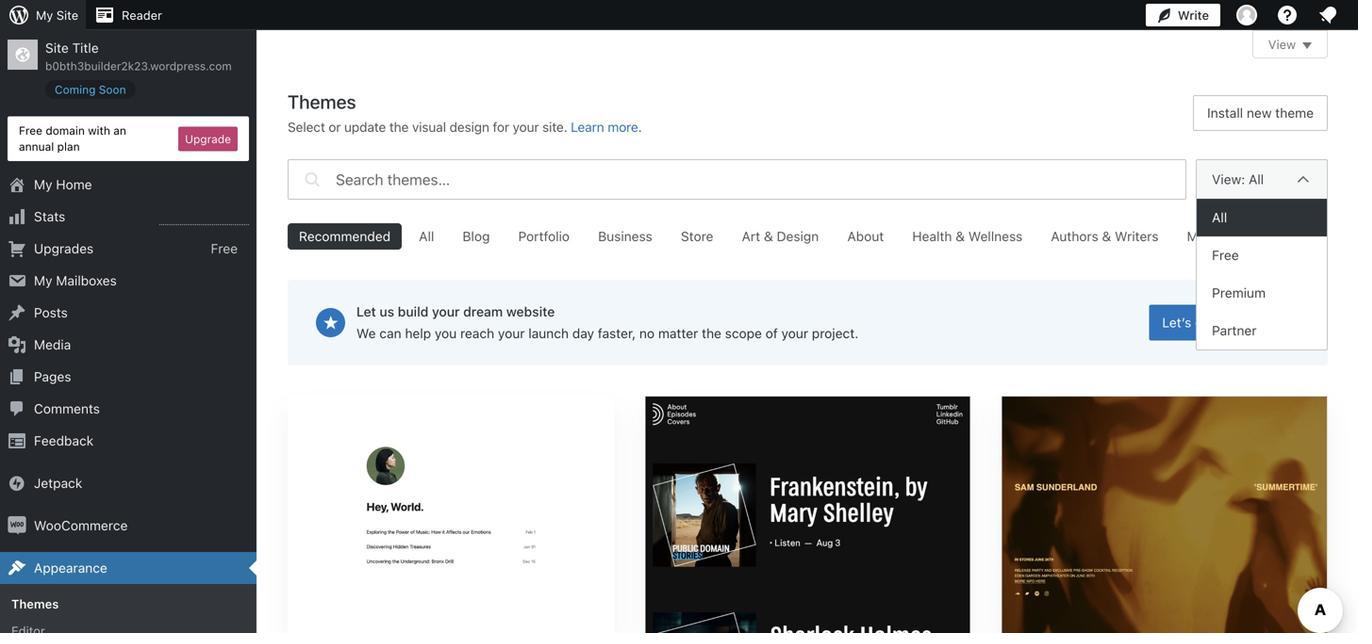 Task type: describe. For each thing, give the bounding box(es) containing it.
highest hourly views 0 image
[[159, 213, 249, 226]]

all for all button
[[419, 229, 434, 244]]

help image
[[1276, 4, 1299, 26]]

my for my mailboxes
[[34, 273, 52, 289]]

with
[[88, 124, 110, 137]]

help
[[405, 326, 431, 341]]

let
[[357, 304, 376, 320]]

jetpack link
[[0, 468, 257, 500]]

visual
[[412, 119, 446, 135]]

dream
[[463, 304, 503, 320]]

media link
[[0, 329, 257, 361]]

store
[[681, 229, 714, 244]]

premium
[[1212, 285, 1266, 301]]

install
[[1208, 105, 1243, 121]]

scope
[[725, 326, 762, 341]]

wellness
[[969, 229, 1023, 244]]

sunderland is a simple theme that supports full-site editing. it comes with a set of minimal templates and design settings that can be manipulated through global styles. use it to build something beautiful. image
[[1002, 397, 1327, 634]]

my mailboxes link
[[0, 265, 257, 297]]

health & wellness
[[913, 229, 1023, 244]]

your down website
[[498, 326, 525, 341]]

matter
[[658, 326, 698, 341]]

about button
[[836, 224, 895, 250]]

comments
[[34, 401, 100, 417]]

let us build your dream website we can help you reach your launch day faster, no matter the scope of your project.
[[357, 304, 859, 341]]

an
[[113, 124, 126, 137]]

we
[[357, 326, 376, 341]]

& for writers
[[1102, 229, 1112, 244]]

art
[[742, 229, 760, 244]]

learn more
[[571, 119, 638, 135]]

art & design button
[[731, 224, 830, 250]]

free link
[[1197, 237, 1327, 275]]

health
[[913, 229, 952, 244]]

view
[[1269, 37, 1296, 51]]

free domain with an annual plan
[[19, 124, 126, 153]]

partner
[[1212, 323, 1257, 339]]

view:
[[1212, 172, 1245, 187]]

free inside free domain with an annual plan
[[19, 124, 42, 137]]

site title b0bth3builder2k23.wordpress.com
[[45, 40, 232, 73]]

my for my home
[[34, 177, 52, 193]]

partner link
[[1197, 312, 1327, 350]]

store button
[[670, 224, 725, 250]]

coming soon
[[55, 83, 126, 96]]

stats link
[[0, 201, 257, 233]]

us
[[380, 304, 394, 320]]

soon
[[99, 83, 126, 96]]

magazine button
[[1176, 224, 1257, 250]]

upgrade
[[185, 132, 231, 146]]

select
[[288, 119, 325, 135]]

recommended
[[299, 229, 391, 244]]

media
[[34, 337, 71, 353]]

let's
[[1163, 315, 1192, 331]]

health & wellness button
[[901, 224, 1034, 250]]

blog
[[463, 229, 490, 244]]

can
[[380, 326, 402, 341]]

closed image
[[1303, 42, 1312, 49]]

design
[[777, 229, 819, 244]]

install new theme
[[1208, 105, 1314, 121]]

design
[[450, 119, 489, 135]]

upgrade button
[[178, 127, 238, 151]]

website
[[506, 304, 555, 320]]

hey is a simple personal blog theme. image
[[288, 396, 614, 634]]

coming
[[55, 83, 96, 96]]

update
[[344, 119, 386, 135]]

sometimes your podcast episode cover arts deserve more attention than regular thumbnails offer. if you think so, then podcasty is the theme design for your podcast site. image
[[646, 397, 970, 634]]

annual plan
[[19, 140, 80, 153]]

all link
[[1197, 199, 1327, 237]]

& for design
[[764, 229, 773, 244]]

view: all list box
[[1196, 199, 1328, 351]]

install new theme link
[[1193, 95, 1328, 131]]

premium link
[[1197, 275, 1327, 312]]

reader link
[[86, 0, 170, 30]]

reach
[[460, 326, 494, 341]]

art & design
[[742, 229, 819, 244]]

theme
[[1276, 105, 1314, 121]]

your right of
[[782, 326, 809, 341]]

project.
[[812, 326, 859, 341]]

launch
[[529, 326, 569, 341]]



Task type: locate. For each thing, give the bounding box(es) containing it.
free up annual plan on the top left of page
[[19, 124, 42, 137]]

None search field
[[288, 155, 1187, 205]]

my for my site
[[36, 8, 53, 22]]

get started
[[1195, 315, 1262, 331]]

free inside view: all list box
[[1212, 248, 1239, 263]]

2 horizontal spatial free
[[1212, 248, 1239, 263]]

free down magazine
[[1212, 248, 1239, 263]]

posts
[[34, 305, 68, 321]]

pages
[[34, 369, 71, 385]]

0 vertical spatial themes
[[288, 91, 356, 113]]

my home
[[34, 177, 92, 193]]

my site link
[[0, 0, 86, 30]]

& for wellness
[[956, 229, 965, 244]]

all up magazine
[[1212, 210, 1227, 225]]

2 horizontal spatial all
[[1249, 172, 1264, 187]]

my
[[36, 8, 53, 22], [34, 177, 52, 193], [34, 273, 52, 289]]

the inside let us build your dream website we can help you reach your launch day faster, no matter the scope of your project.
[[702, 326, 722, 341]]

1 vertical spatial all
[[1212, 210, 1227, 225]]

let's get started
[[1163, 315, 1262, 331]]

0 horizontal spatial all
[[419, 229, 434, 244]]

themes inside themes select or update the visual design for your site. learn more .
[[288, 91, 356, 113]]

all inside button
[[419, 229, 434, 244]]

appearance
[[34, 561, 107, 576]]

feedback link
[[0, 426, 257, 458]]

build
[[398, 304, 429, 320]]

no
[[640, 326, 655, 341]]

2 vertical spatial all
[[419, 229, 434, 244]]

your right for
[[513, 119, 539, 135]]

authors & writers button
[[1040, 224, 1170, 250]]

all inside list box
[[1212, 210, 1227, 225]]

or
[[329, 119, 341, 135]]

write link
[[1146, 0, 1221, 30]]

Search search field
[[336, 160, 1186, 199]]

stats
[[34, 209, 65, 225]]

img image
[[8, 475, 26, 493], [8, 517, 26, 536]]

business button
[[587, 224, 664, 250]]

img image for jetpack
[[8, 475, 26, 493]]

all button
[[408, 224, 446, 250]]

2 img image from the top
[[8, 517, 26, 536]]

my inside "link"
[[34, 273, 52, 289]]

upgrades
[[34, 241, 94, 257]]

free
[[19, 124, 42, 137], [211, 241, 238, 257], [1212, 248, 1239, 263]]

write
[[1178, 8, 1209, 22]]

img image left woocommerce
[[8, 517, 26, 536]]

2 vertical spatial my
[[34, 273, 52, 289]]

free down highest hourly views 0 image
[[211, 241, 238, 257]]

themes for themes select or update the visual design for your site. learn more .
[[288, 91, 356, 113]]

your up you
[[432, 304, 460, 320]]

img image inside woocommerce link
[[8, 517, 26, 536]]

themes for themes
[[11, 598, 59, 612]]

the
[[389, 119, 409, 135], [702, 326, 722, 341]]

reader
[[122, 8, 162, 22]]

my left reader link
[[36, 8, 53, 22]]

site
[[56, 8, 78, 22], [45, 40, 69, 56]]

comments link
[[0, 393, 257, 426]]

recommended button
[[288, 224, 402, 250]]

site.
[[542, 119, 567, 135]]

1 horizontal spatial all
[[1212, 210, 1227, 225]]

site up title
[[56, 8, 78, 22]]

0 horizontal spatial themes
[[11, 598, 59, 612]]

themes
[[288, 91, 356, 113], [11, 598, 59, 612]]

business
[[598, 229, 653, 244]]

all
[[1249, 172, 1264, 187], [1212, 210, 1227, 225], [419, 229, 434, 244]]

authors
[[1051, 229, 1099, 244]]

0 vertical spatial all
[[1249, 172, 1264, 187]]

learn more link
[[571, 119, 638, 135]]

b0bth3builder2k23.wordpress.com
[[45, 60, 232, 73]]

0 horizontal spatial &
[[764, 229, 773, 244]]

1 vertical spatial site
[[45, 40, 69, 56]]

0 vertical spatial img image
[[8, 475, 26, 493]]

1 vertical spatial my
[[34, 177, 52, 193]]

.
[[638, 119, 642, 135]]

let's get started link
[[1149, 305, 1275, 341]]

woocommerce
[[34, 518, 128, 534]]

img image for woocommerce
[[8, 517, 26, 536]]

my mailboxes
[[34, 273, 117, 289]]

writers
[[1115, 229, 1159, 244]]

1 horizontal spatial the
[[702, 326, 722, 341]]

1 horizontal spatial free
[[211, 241, 238, 257]]

themes up or
[[288, 91, 356, 113]]

themes select or update the visual design for your site. learn more .
[[288, 91, 642, 135]]

open search image
[[300, 155, 324, 205]]

new
[[1247, 105, 1272, 121]]

2 & from the left
[[956, 229, 965, 244]]

site inside site title b0bth3builder2k23.wordpress.com
[[45, 40, 69, 56]]

1 horizontal spatial &
[[956, 229, 965, 244]]

title
[[72, 40, 99, 56]]

img image left jetpack
[[8, 475, 26, 493]]

& right the health
[[956, 229, 965, 244]]

faster,
[[598, 326, 636, 341]]

all right view:
[[1249, 172, 1264, 187]]

site left title
[[45, 40, 69, 56]]

your inside themes select or update the visual design for your site. learn more .
[[513, 119, 539, 135]]

about
[[847, 229, 884, 244]]

1 img image from the top
[[8, 475, 26, 493]]

1 vertical spatial img image
[[8, 517, 26, 536]]

view button
[[1253, 30, 1328, 59]]

themes link
[[0, 592, 257, 618]]

the inside themes select or update the visual design for your site. learn more .
[[389, 119, 409, 135]]

all left blog
[[419, 229, 434, 244]]

& left writers
[[1102, 229, 1112, 244]]

my site
[[36, 8, 78, 22]]

1 horizontal spatial themes
[[288, 91, 356, 113]]

the left the scope
[[702, 326, 722, 341]]

my up posts
[[34, 273, 52, 289]]

& right the art
[[764, 229, 773, 244]]

0 vertical spatial my
[[36, 8, 53, 22]]

0 vertical spatial site
[[56, 8, 78, 22]]

3 & from the left
[[1102, 229, 1112, 244]]

of
[[766, 326, 778, 341]]

authors & writers
[[1051, 229, 1159, 244]]

1 vertical spatial the
[[702, 326, 722, 341]]

view: all
[[1212, 172, 1264, 187]]

blog button
[[451, 224, 501, 250]]

1 vertical spatial themes
[[11, 598, 59, 612]]

my left home
[[34, 177, 52, 193]]

domain
[[46, 124, 85, 137]]

0 vertical spatial the
[[389, 119, 409, 135]]

portfolio
[[518, 229, 570, 244]]

the left visual
[[389, 119, 409, 135]]

0 horizontal spatial the
[[389, 119, 409, 135]]

my profile image
[[1237, 5, 1257, 25]]

1 & from the left
[[764, 229, 773, 244]]

posts link
[[0, 297, 257, 329]]

all for "all" link
[[1212, 210, 1227, 225]]

mailboxes
[[56, 273, 117, 289]]

img image inside jetpack link
[[8, 475, 26, 493]]

manage your notifications image
[[1317, 4, 1340, 26]]

magazine
[[1187, 229, 1246, 244]]

appearance link
[[0, 553, 257, 585]]

themes down the appearance
[[11, 598, 59, 612]]

home
[[56, 177, 92, 193]]

&
[[764, 229, 773, 244], [956, 229, 965, 244], [1102, 229, 1112, 244]]

for
[[493, 119, 509, 135]]

portfolio button
[[507, 224, 581, 250]]

0 horizontal spatial free
[[19, 124, 42, 137]]

feedback
[[34, 434, 94, 449]]

woocommerce link
[[0, 510, 257, 542]]

pages link
[[0, 361, 257, 393]]

2 horizontal spatial &
[[1102, 229, 1112, 244]]



Task type: vqa. For each thing, say whether or not it's contained in the screenshot.
Themes in the the themes select or update the visual design for your site. learn more .
yes



